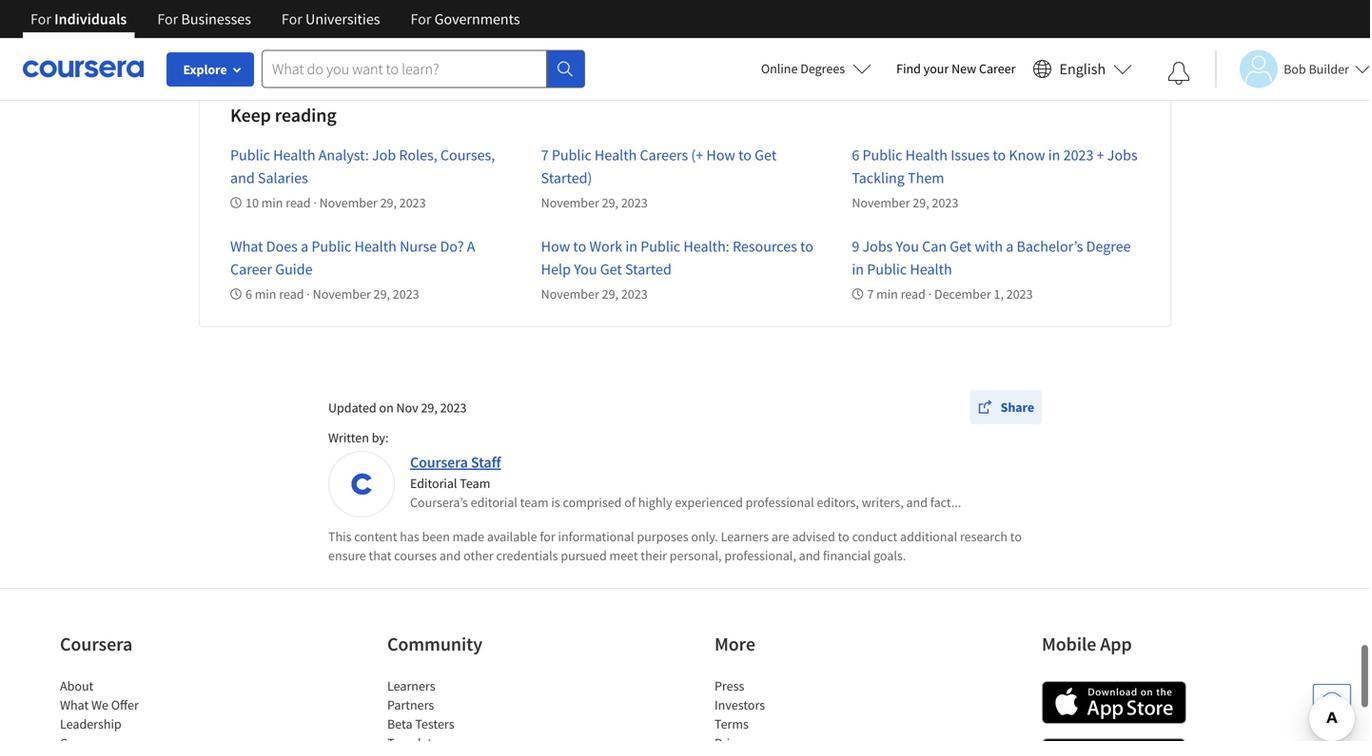 Task type: locate. For each thing, give the bounding box(es) containing it.
1 vertical spatial how
[[541, 237, 570, 256]]

help center image
[[1321, 692, 1344, 715]]

updated on nov 29, 2023
[[328, 399, 467, 416]]

6 for public
[[852, 146, 860, 165]]

read for a
[[279, 286, 304, 303]]

november down help
[[541, 286, 599, 303]]

coursera staff editorial team coursera's editorial team is comprised of highly experienced professional editors, writers, and fact...
[[410, 453, 961, 511]]

4 for from the left
[[411, 10, 432, 29]]

keep
[[230, 103, 271, 127]]

· down guide
[[307, 286, 310, 303]]

get it on google play image
[[1042, 739, 1187, 741]]

health left 'careers'
[[595, 146, 637, 165]]

a
[[301, 237, 309, 256], [1006, 237, 1014, 256]]

to up the financial on the right of the page
[[838, 528, 850, 545]]

of
[[625, 494, 636, 511]]

and
[[230, 168, 255, 187], [907, 494, 928, 511], [440, 547, 461, 564], [799, 547, 821, 564]]

2 list item from the left
[[387, 734, 549, 741]]

min right the 10
[[261, 194, 283, 211]]

and up the 10
[[230, 168, 255, 187]]

get inside how to work in public health: resources to help you get started november 29, 2023
[[600, 260, 622, 279]]

career down does
[[230, 260, 272, 279]]

health
[[273, 146, 316, 165], [595, 146, 637, 165], [906, 146, 948, 165], [354, 237, 397, 256], [910, 260, 952, 279]]

job
[[372, 146, 396, 165]]

29, down them at the right top of the page
[[913, 194, 930, 211]]

min
[[261, 194, 283, 211], [255, 286, 276, 303], [877, 286, 898, 303]]

1 horizontal spatial what
[[230, 237, 263, 256]]

learners link
[[387, 678, 435, 695]]

what we offer link
[[60, 697, 139, 714]]

a right with
[[1006, 237, 1014, 256]]

6 inside 6 public health issues to know in 2023 + jobs tackling them november 29, 2023
[[852, 146, 860, 165]]

online
[[761, 60, 798, 77]]

0 vertical spatial 7
[[541, 146, 549, 165]]

health:
[[684, 237, 730, 256]]

what inside what does a public health nurse do? a career guide
[[230, 237, 263, 256]]

get right the (+
[[755, 146, 777, 165]]

0 horizontal spatial what
[[60, 697, 89, 714]]

1 vertical spatial 7
[[867, 286, 874, 303]]

min left december
[[877, 286, 898, 303]]

jobs inside 9 jobs you can get with a bachelor's degree in public health
[[863, 237, 893, 256]]

0 vertical spatial learners
[[721, 528, 769, 545]]

2 vertical spatial in
[[852, 260, 864, 279]]

min down guide
[[255, 286, 276, 303]]

1 vertical spatial what
[[60, 697, 89, 714]]

november inside 7 public health careers (+ how to get started) november 29, 2023
[[541, 194, 599, 211]]

0 horizontal spatial in
[[626, 237, 638, 256]]

2 horizontal spatial list
[[715, 677, 877, 741]]

to inside 7 public health careers (+ how to get started) november 29, 2023
[[739, 146, 752, 165]]

1 horizontal spatial get
[[755, 146, 777, 165]]

issues
[[951, 146, 990, 165]]

list containing about
[[60, 677, 222, 741]]

coursera inside coursera staff editorial team coursera's editorial team is comprised of highly experienced professional editors, writers, and fact...
[[410, 453, 468, 472]]

6 down the 10
[[246, 286, 252, 303]]

get right can
[[950, 237, 972, 256]]

0 vertical spatial in
[[1049, 146, 1061, 165]]

advised
[[792, 528, 835, 545]]

6 for min
[[246, 286, 252, 303]]

learners up the partners link
[[387, 678, 435, 695]]

· for analyst:
[[313, 194, 317, 211]]

personal,
[[670, 547, 722, 564]]

2 list from the left
[[387, 677, 549, 741]]

29, down the work
[[602, 286, 619, 303]]

degree
[[1087, 237, 1131, 256]]

2023
[[1064, 146, 1094, 165], [400, 194, 426, 211], [621, 194, 648, 211], [932, 194, 959, 211], [393, 286, 419, 303], [621, 286, 648, 303], [1007, 286, 1033, 303], [440, 399, 467, 416]]

7 public health careers (+ how to get started) november 29, 2023
[[541, 146, 777, 211]]

for for universities
[[282, 10, 302, 29]]

health up them at the right top of the page
[[906, 146, 948, 165]]

how inside how to work in public health: resources to help you get started november 29, 2023
[[541, 237, 570, 256]]

public up started)
[[552, 146, 592, 165]]

list item
[[60, 734, 222, 741], [387, 734, 549, 741], [715, 734, 877, 741]]

1 horizontal spatial ·
[[313, 194, 317, 211]]

list containing press
[[715, 677, 877, 741]]

0 vertical spatial coursera
[[410, 453, 468, 472]]

29, inside 6 public health issues to know in 2023 + jobs tackling them november 29, 2023
[[913, 194, 930, 211]]

1 horizontal spatial how
[[707, 146, 736, 165]]

what down 'about' 'link'
[[60, 697, 89, 714]]

public inside 9 jobs you can get with a bachelor's degree in public health
[[867, 260, 907, 279]]

coursera for coursera
[[60, 632, 132, 656]]

1 horizontal spatial in
[[852, 260, 864, 279]]

0 horizontal spatial ·
[[307, 286, 310, 303]]

0 horizontal spatial career
[[230, 260, 272, 279]]

read left december
[[901, 286, 926, 303]]

partners
[[387, 697, 434, 714]]

0 horizontal spatial how
[[541, 237, 570, 256]]

coursera
[[410, 453, 468, 472], [60, 632, 132, 656]]

list item down investors link
[[715, 734, 877, 741]]

1 vertical spatial career
[[230, 260, 272, 279]]

0 vertical spatial get
[[755, 146, 777, 165]]

highly
[[638, 494, 672, 511]]

a inside 9 jobs you can get with a bachelor's degree in public health
[[1006, 237, 1014, 256]]

nurse
[[400, 237, 437, 256]]

businesses
[[181, 10, 251, 29]]

find your new career
[[897, 60, 1016, 77]]

3 list from the left
[[715, 677, 877, 741]]

mobile
[[1042, 632, 1097, 656]]

and down the advised
[[799, 547, 821, 564]]

0 horizontal spatial get
[[600, 260, 622, 279]]

2023 left +
[[1064, 146, 1094, 165]]

in right the work
[[626, 237, 638, 256]]

health down can
[[910, 260, 952, 279]]

What do you want to learn? text field
[[262, 50, 547, 88]]

show notifications image
[[1168, 62, 1191, 85]]

leadership link
[[60, 716, 121, 733]]

2023 down the nurse
[[393, 286, 419, 303]]

2 vertical spatial get
[[600, 260, 622, 279]]

2023 down the 7 public health careers (+ how to get started) link
[[621, 194, 648, 211]]

how inside 7 public health careers (+ how to get started) november 29, 2023
[[707, 146, 736, 165]]

1 list item from the left
[[60, 734, 222, 741]]

2 horizontal spatial in
[[1049, 146, 1061, 165]]

0 horizontal spatial a
[[301, 237, 309, 256]]

7 left december
[[867, 286, 874, 303]]

for up the what do you want to learn? text field
[[411, 10, 432, 29]]

professional
[[746, 494, 814, 511]]

1 horizontal spatial 6
[[852, 146, 860, 165]]

1 for from the left
[[30, 10, 51, 29]]

3 for from the left
[[282, 10, 302, 29]]

november inside how to work in public health: resources to help you get started november 29, 2023
[[541, 286, 599, 303]]

health up salaries
[[273, 146, 316, 165]]

health inside 9 jobs you can get with a bachelor's degree in public health
[[910, 260, 952, 279]]

jobs right 9
[[863, 237, 893, 256]]

1 horizontal spatial learners
[[721, 528, 769, 545]]

7 up started)
[[541, 146, 549, 165]]

list item down testers
[[387, 734, 549, 741]]

1 vertical spatial get
[[950, 237, 972, 256]]

min for health
[[261, 194, 283, 211]]

health inside what does a public health nurse do? a career guide
[[354, 237, 397, 256]]

7 inside 7 public health careers (+ how to get started) november 29, 2023
[[541, 146, 549, 165]]

1 vertical spatial jobs
[[863, 237, 893, 256]]

0 horizontal spatial 7
[[541, 146, 549, 165]]

coursera's
[[410, 494, 468, 511]]

mobile app
[[1042, 632, 1132, 656]]

7 min read · december 1, 2023
[[867, 286, 1033, 303]]

to left the work
[[573, 237, 587, 256]]

list item down offer
[[60, 734, 222, 741]]

what does a public health nurse do? a career guide
[[230, 237, 475, 279]]

6 up tackling
[[852, 146, 860, 165]]

1 list from the left
[[60, 677, 222, 741]]

public inside how to work in public health: resources to help you get started november 29, 2023
[[641, 237, 681, 256]]

public up salaries
[[230, 146, 270, 165]]

and left fact...
[[907, 494, 928, 511]]

explore
[[183, 61, 227, 78]]

staff
[[471, 453, 501, 472]]

in right know
[[1049, 146, 1061, 165]]

get
[[755, 146, 777, 165], [950, 237, 972, 256], [600, 260, 622, 279]]

been
[[422, 528, 450, 545]]

2023 inside 7 public health careers (+ how to get started) november 29, 2023
[[621, 194, 648, 211]]

for
[[540, 528, 556, 545]]

2 horizontal spatial ·
[[929, 286, 932, 303]]

bachelor's
[[1017, 237, 1084, 256]]

press link
[[715, 678, 745, 695]]

in down 9
[[852, 260, 864, 279]]

list for community
[[387, 677, 549, 741]]

a right does
[[301, 237, 309, 256]]

public inside 6 public health issues to know in 2023 + jobs tackling them november 29, 2023
[[863, 146, 903, 165]]

1 horizontal spatial a
[[1006, 237, 1014, 256]]

investors link
[[715, 697, 765, 714]]

learners up professional,
[[721, 528, 769, 545]]

0 horizontal spatial learners
[[387, 678, 435, 695]]

what left does
[[230, 237, 263, 256]]

2023 down started
[[621, 286, 648, 303]]

learners inside this content has been made available for informational purposes only. learners are advised to conduct additional research to ensure that courses and other credentials pursued meet their personal, professional, and financial goals.
[[721, 528, 769, 545]]

this
[[328, 528, 352, 545]]

to left know
[[993, 146, 1006, 165]]

None search field
[[262, 50, 585, 88]]

for left universities
[[282, 10, 302, 29]]

public up started
[[641, 237, 681, 256]]

research
[[960, 528, 1008, 545]]

1 horizontal spatial 7
[[867, 286, 874, 303]]

in inside how to work in public health: resources to help you get started november 29, 2023
[[626, 237, 638, 256]]

0 vertical spatial how
[[707, 146, 736, 165]]

how
[[707, 146, 736, 165], [541, 237, 570, 256]]

list containing learners
[[387, 677, 549, 741]]

1 a from the left
[[301, 237, 309, 256]]

2 for from the left
[[157, 10, 178, 29]]

career right the new on the right top of the page
[[979, 60, 1016, 77]]

how up help
[[541, 237, 570, 256]]

to right resources
[[801, 237, 814, 256]]

0 vertical spatial what
[[230, 237, 263, 256]]

1 horizontal spatial coursera
[[410, 453, 468, 472]]

public inside what does a public health nurse do? a career guide
[[312, 237, 351, 256]]

with
[[975, 237, 1003, 256]]

1 horizontal spatial you
[[896, 237, 919, 256]]

for left the individuals
[[30, 10, 51, 29]]

2 a from the left
[[1006, 237, 1014, 256]]

coursera up 'about' 'link'
[[60, 632, 132, 656]]

29, down public health analyst: job roles, courses, and salaries
[[380, 194, 397, 211]]

29, up the work
[[602, 194, 619, 211]]

1 horizontal spatial jobs
[[1108, 146, 1138, 165]]

·
[[313, 194, 317, 211], [307, 286, 310, 303], [929, 286, 932, 303]]

november down the public health analyst: job roles, courses, and salaries link
[[319, 194, 378, 211]]

0 horizontal spatial jobs
[[863, 237, 893, 256]]

1 horizontal spatial list item
[[387, 734, 549, 741]]

read down salaries
[[286, 194, 311, 211]]

you right help
[[574, 260, 597, 279]]

to
[[739, 146, 752, 165], [993, 146, 1006, 165], [573, 237, 587, 256], [801, 237, 814, 256], [838, 528, 850, 545], [1011, 528, 1022, 545]]

read for you
[[901, 286, 926, 303]]

0 vertical spatial jobs
[[1108, 146, 1138, 165]]

updated
[[328, 399, 377, 416]]

purposes
[[637, 528, 689, 545]]

jobs right +
[[1108, 146, 1138, 165]]

1 vertical spatial in
[[626, 237, 638, 256]]

analyst:
[[319, 146, 369, 165]]

1 vertical spatial coursera
[[60, 632, 132, 656]]

coursera image
[[23, 54, 144, 84]]

you inside 9 jobs you can get with a bachelor's degree in public health
[[896, 237, 919, 256]]

2 horizontal spatial list item
[[715, 734, 877, 741]]

0 horizontal spatial you
[[574, 260, 597, 279]]

work
[[590, 237, 623, 256]]

1 vertical spatial you
[[574, 260, 597, 279]]

and inside public health analyst: job roles, courses, and salaries
[[230, 168, 255, 187]]

for for governments
[[411, 10, 432, 29]]

1 horizontal spatial list
[[387, 677, 549, 741]]

new
[[952, 60, 977, 77]]

public up guide
[[312, 237, 351, 256]]

· for a
[[307, 286, 310, 303]]

public health analyst: job roles, courses, and salaries link
[[230, 146, 495, 187]]

nov
[[396, 399, 418, 416]]

individuals
[[54, 10, 127, 29]]

what inside about what we offer leadership
[[60, 697, 89, 714]]

2023 down them at the right top of the page
[[932, 194, 959, 211]]

min for does
[[255, 286, 276, 303]]

leadership
[[60, 716, 121, 733]]

0 vertical spatial you
[[896, 237, 919, 256]]

list
[[60, 677, 222, 741], [387, 677, 549, 741], [715, 677, 877, 741]]

november down tackling
[[852, 194, 910, 211]]

1 vertical spatial learners
[[387, 678, 435, 695]]

0 horizontal spatial list item
[[60, 734, 222, 741]]

0 vertical spatial career
[[979, 60, 1016, 77]]

29,
[[380, 194, 397, 211], [602, 194, 619, 211], [913, 194, 930, 211], [374, 286, 390, 303], [602, 286, 619, 303], [421, 399, 438, 416]]

offer
[[111, 697, 139, 714]]

0 horizontal spatial list
[[60, 677, 222, 741]]

for
[[30, 10, 51, 29], [157, 10, 178, 29], [282, 10, 302, 29], [411, 10, 432, 29]]

health left the nurse
[[354, 237, 397, 256]]

health inside public health analyst: job roles, courses, and salaries
[[273, 146, 316, 165]]

read for analyst:
[[286, 194, 311, 211]]

you
[[896, 237, 919, 256], [574, 260, 597, 279]]

2 horizontal spatial get
[[950, 237, 972, 256]]

jobs
[[1108, 146, 1138, 165], [863, 237, 893, 256]]

tackling
[[852, 168, 905, 187]]

0 horizontal spatial 6
[[246, 286, 252, 303]]

for left businesses
[[157, 10, 178, 29]]

public up tackling
[[863, 146, 903, 165]]

online degrees
[[761, 60, 845, 77]]

0 vertical spatial 6
[[852, 146, 860, 165]]

· down the public health analyst: job roles, courses, and salaries link
[[313, 194, 317, 211]]

· left december
[[929, 286, 932, 303]]

0 horizontal spatial coursera
[[60, 632, 132, 656]]

learners
[[721, 528, 769, 545], [387, 678, 435, 695]]

29, inside 7 public health careers (+ how to get started) november 29, 2023
[[602, 194, 619, 211]]

read down guide
[[279, 286, 304, 303]]

1 vertical spatial 6
[[246, 286, 252, 303]]

public up 7 min read · december 1, 2023
[[867, 260, 907, 279]]

career inside what does a public health nurse do? a career guide
[[230, 260, 272, 279]]

november down started)
[[541, 194, 599, 211]]

available
[[487, 528, 537, 545]]

to right the (+
[[739, 146, 752, 165]]

· for you
[[929, 286, 932, 303]]

november down what does a public health nurse do? a career guide
[[313, 286, 371, 303]]

get down the work
[[600, 260, 622, 279]]

you left can
[[896, 237, 919, 256]]

3 list item from the left
[[715, 734, 877, 741]]

november inside 6 public health issues to know in 2023 + jobs tackling them november 29, 2023
[[852, 194, 910, 211]]

editors,
[[817, 494, 859, 511]]

started)
[[541, 168, 592, 187]]

29, inside how to work in public health: resources to help you get started november 29, 2023
[[602, 286, 619, 303]]

coursera up editorial
[[410, 453, 468, 472]]

list item for more
[[715, 734, 877, 741]]

how right the (+
[[707, 146, 736, 165]]



Task type: describe. For each thing, give the bounding box(es) containing it.
for for businesses
[[157, 10, 178, 29]]

is
[[551, 494, 560, 511]]

in inside 6 public health issues to know in 2023 + jobs tackling them november 29, 2023
[[1049, 146, 1061, 165]]

salaries
[[258, 168, 308, 187]]

you inside how to work in public health: resources to help you get started november 29, 2023
[[574, 260, 597, 279]]

additional
[[900, 528, 958, 545]]

december
[[935, 286, 991, 303]]

2023 right nov
[[440, 399, 467, 416]]

your
[[924, 60, 949, 77]]

english
[[1060, 59, 1106, 79]]

a inside what does a public health nurse do? a career guide
[[301, 237, 309, 256]]

other
[[464, 547, 494, 564]]

(+
[[691, 146, 704, 165]]

courses,
[[441, 146, 495, 165]]

builder
[[1309, 60, 1350, 78]]

can
[[922, 237, 947, 256]]

bob builder
[[1284, 60, 1350, 78]]

jobs inside 6 public health issues to know in 2023 + jobs tackling them november 29, 2023
[[1108, 146, 1138, 165]]

coursera staff image
[[331, 454, 392, 515]]

9 jobs you can get with a bachelor's degree in public health link
[[852, 237, 1131, 279]]

bob
[[1284, 60, 1307, 78]]

in inside 9 jobs you can get with a bachelor's degree in public health
[[852, 260, 864, 279]]

learners partners beta testers
[[387, 678, 455, 733]]

for for individuals
[[30, 10, 51, 29]]

coursera for coursera staff editorial team coursera's editorial team is comprised of highly experienced professional editors, writers, and fact...
[[410, 453, 468, 472]]

about
[[60, 678, 94, 695]]

experienced
[[675, 494, 743, 511]]

conduct
[[852, 528, 898, 545]]

and down been on the bottom left of the page
[[440, 547, 461, 564]]

terms link
[[715, 716, 749, 733]]

started
[[625, 260, 672, 279]]

writers,
[[862, 494, 904, 511]]

to right research
[[1011, 528, 1022, 545]]

find
[[897, 60, 921, 77]]

online degrees button
[[746, 48, 887, 89]]

informational
[[558, 528, 634, 545]]

by:
[[372, 429, 389, 446]]

press
[[715, 678, 745, 695]]

2023 up the nurse
[[400, 194, 426, 211]]

for businesses
[[157, 10, 251, 29]]

financial
[[823, 547, 871, 564]]

7 for min
[[867, 286, 874, 303]]

banner navigation
[[15, 0, 535, 38]]

we
[[91, 697, 108, 714]]

credentials
[[496, 547, 558, 564]]

community
[[387, 632, 483, 656]]

download on the app store image
[[1042, 681, 1187, 724]]

health inside 6 public health issues to know in 2023 + jobs tackling them november 29, 2023
[[906, 146, 948, 165]]

and inside coursera staff editorial team coursera's editorial team is comprised of highly experienced professional editors, writers, and fact...
[[907, 494, 928, 511]]

comprised
[[563, 494, 622, 511]]

pursued
[[561, 547, 607, 564]]

7 for public
[[541, 146, 549, 165]]

testers
[[415, 716, 455, 733]]

9 jobs you can get with a bachelor's degree in public health
[[852, 237, 1131, 279]]

29, down what does a public health nurse do? a career guide
[[374, 286, 390, 303]]

list for more
[[715, 677, 877, 741]]

meet
[[610, 547, 638, 564]]

does
[[266, 237, 298, 256]]

learners inside learners partners beta testers
[[387, 678, 435, 695]]

guide
[[275, 260, 313, 279]]

9
[[852, 237, 860, 256]]

that
[[369, 547, 392, 564]]

them
[[908, 168, 945, 187]]

1 horizontal spatial career
[[979, 60, 1016, 77]]

public inside public health analyst: job roles, courses, and salaries
[[230, 146, 270, 165]]

this content has been made available for informational purposes only. learners are advised to conduct additional research to ensure that courses and other credentials pursued meet their personal, professional, and financial goals.
[[328, 528, 1022, 564]]

beta
[[387, 716, 413, 733]]

keep reading
[[230, 103, 337, 127]]

terms
[[715, 716, 749, 733]]

to inside 6 public health issues to know in 2023 + jobs tackling them november 29, 2023
[[993, 146, 1006, 165]]

+
[[1097, 146, 1105, 165]]

do?
[[440, 237, 464, 256]]

2023 inside how to work in public health: resources to help you get started november 29, 2023
[[621, 286, 648, 303]]

health inside 7 public health careers (+ how to get started) november 29, 2023
[[595, 146, 637, 165]]

made
[[453, 528, 484, 545]]

public health analyst: job roles, courses, and salaries
[[230, 146, 495, 187]]

min for jobs
[[877, 286, 898, 303]]

6 min read · november 29, 2023
[[246, 286, 419, 303]]

careers
[[640, 146, 688, 165]]

get inside 9 jobs you can get with a bachelor's degree in public health
[[950, 237, 972, 256]]

written
[[328, 429, 369, 446]]

about what we offer leadership
[[60, 678, 139, 733]]

2023 right 1,
[[1007, 286, 1033, 303]]

only.
[[691, 528, 718, 545]]

public inside 7 public health careers (+ how to get started) november 29, 2023
[[552, 146, 592, 165]]

beta testers link
[[387, 716, 455, 733]]

degrees
[[801, 60, 845, 77]]

roles,
[[399, 146, 438, 165]]

know
[[1009, 146, 1046, 165]]

how to work in public health: resources to help you get started november 29, 2023
[[541, 237, 814, 303]]

goals.
[[874, 547, 906, 564]]

more
[[715, 632, 756, 656]]

10
[[246, 194, 259, 211]]

list item for community
[[387, 734, 549, 741]]

about link
[[60, 678, 94, 695]]

content
[[354, 528, 397, 545]]

their
[[641, 547, 667, 564]]

explore button
[[167, 52, 254, 87]]

get inside 7 public health careers (+ how to get started) november 29, 2023
[[755, 146, 777, 165]]

29, right nov
[[421, 399, 438, 416]]

app
[[1100, 632, 1132, 656]]

professional,
[[725, 547, 796, 564]]

press investors terms
[[715, 678, 765, 733]]

reading
[[275, 103, 337, 127]]

list item for coursera
[[60, 734, 222, 741]]

for universities
[[282, 10, 380, 29]]

6 public health issues to know in 2023 + jobs tackling them link
[[852, 146, 1138, 187]]

list for coursera
[[60, 677, 222, 741]]

ensure
[[328, 547, 366, 564]]

1,
[[994, 286, 1004, 303]]

written by:
[[328, 429, 389, 446]]

for individuals
[[30, 10, 127, 29]]



Task type: vqa. For each thing, say whether or not it's contained in the screenshot.


